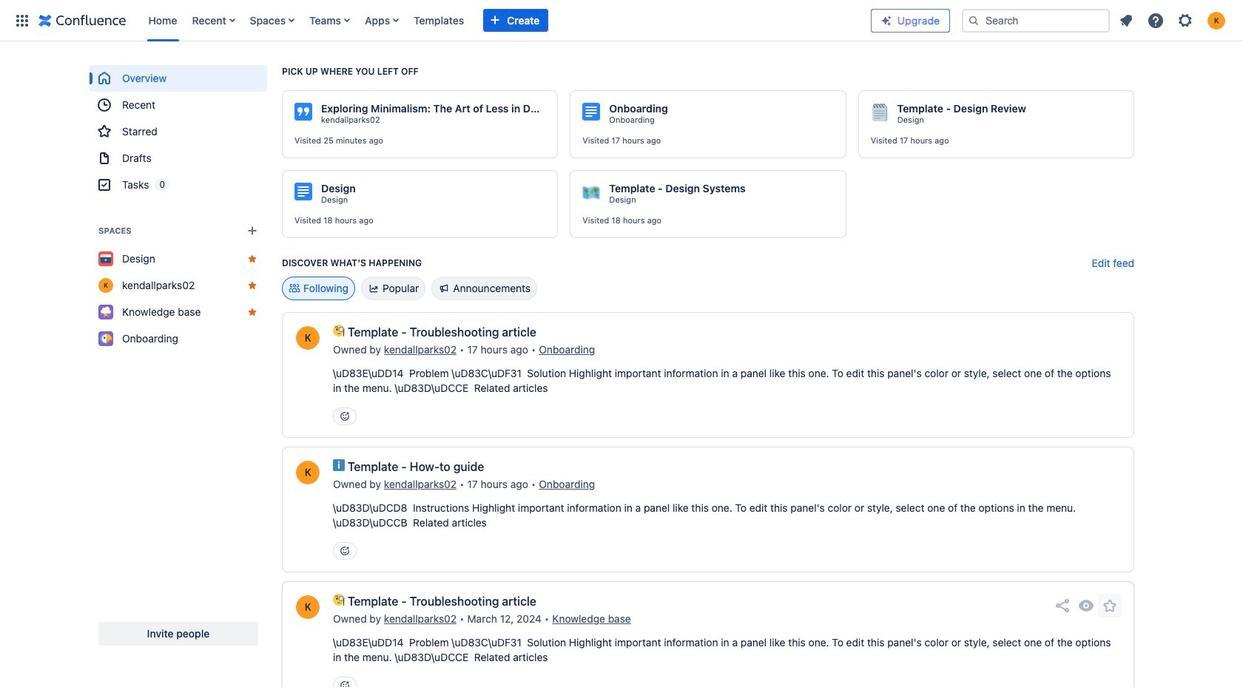 Task type: describe. For each thing, give the bounding box(es) containing it.
settings icon image
[[1177, 11, 1195, 29]]

search image
[[968, 14, 980, 26]]

add reaction image for more information about kendallparks02 icon
[[339, 411, 351, 423]]

global element
[[9, 0, 871, 41]]

help icon image
[[1147, 11, 1165, 29]]

:information_source: image
[[333, 460, 345, 471]]

add reaction image
[[339, 680, 351, 688]]

create a space image
[[244, 222, 261, 240]]

premium image
[[881, 14, 893, 26]]

notification icon image
[[1118, 11, 1135, 29]]

2 more information about kendallparks02 image from the top
[[295, 594, 321, 621]]

1 more information about kendallparks02 image from the top
[[295, 460, 321, 486]]

list for appswitcher icon
[[141, 0, 871, 41]]



Task type: locate. For each thing, give the bounding box(es) containing it.
:information_source: image
[[333, 460, 345, 471]]

more information about kendallparks02 image left :information_source: icon
[[295, 460, 321, 486]]

add reaction image up :information_source: icon
[[339, 411, 351, 423]]

0 horizontal spatial list
[[141, 0, 871, 41]]

unstar this space image up unstar this space image
[[246, 253, 258, 265]]

star image
[[1101, 597, 1119, 615]]

1 horizontal spatial list
[[1113, 7, 1235, 34]]

1 unstar this space image from the top
[[246, 253, 258, 265]]

your profile and preferences image
[[1208, 11, 1226, 29]]

confluence image
[[38, 11, 126, 29], [38, 11, 126, 29]]

0 vertical spatial unstar this space image
[[246, 253, 258, 265]]

more information about kendallparks02 image
[[295, 460, 321, 486], [295, 594, 321, 621]]

:face_with_monocle: image
[[333, 325, 345, 337], [333, 325, 345, 337], [333, 594, 345, 606]]

1 vertical spatial more information about kendallparks02 image
[[295, 594, 321, 621]]

unstar this space image down unstar this space image
[[246, 306, 258, 318]]

:map: image
[[583, 184, 601, 201], [583, 184, 601, 201]]

unstar this space image
[[246, 253, 258, 265], [246, 306, 258, 318]]

add reaction image for first more information about kendallparks02 image from the top of the page
[[339, 546, 351, 557]]

unstar this space image
[[246, 280, 258, 292]]

banner
[[0, 0, 1244, 41]]

list for the premium image in the right top of the page
[[1113, 7, 1235, 34]]

None search field
[[962, 9, 1110, 32]]

1 vertical spatial add reaction image
[[339, 546, 351, 557]]

0 vertical spatial more information about kendallparks02 image
[[295, 460, 321, 486]]

group
[[90, 65, 267, 198]]

0 vertical spatial add reaction image
[[339, 411, 351, 423]]

2 add reaction image from the top
[[339, 546, 351, 557]]

appswitcher icon image
[[13, 11, 31, 29]]

more information about kendallparks02 image left :face_with_monocle: icon on the bottom of the page
[[295, 594, 321, 621]]

:face_with_monocle: image
[[333, 594, 345, 606]]

more information about kendallparks02 image
[[295, 325, 321, 352]]

add reaction image
[[339, 411, 351, 423], [339, 546, 351, 557]]

Search field
[[962, 9, 1110, 32]]

1 add reaction image from the top
[[339, 411, 351, 423]]

add reaction image up :face_with_monocle: icon on the bottom of the page
[[339, 546, 351, 557]]

1 vertical spatial unstar this space image
[[246, 306, 258, 318]]

list
[[141, 0, 871, 41], [1113, 7, 1235, 34]]

2 unstar this space image from the top
[[246, 306, 258, 318]]

:notepad_spiral: image
[[871, 104, 889, 121], [871, 104, 889, 121]]



Task type: vqa. For each thing, say whether or not it's contained in the screenshot.
the Notification Icon
yes



